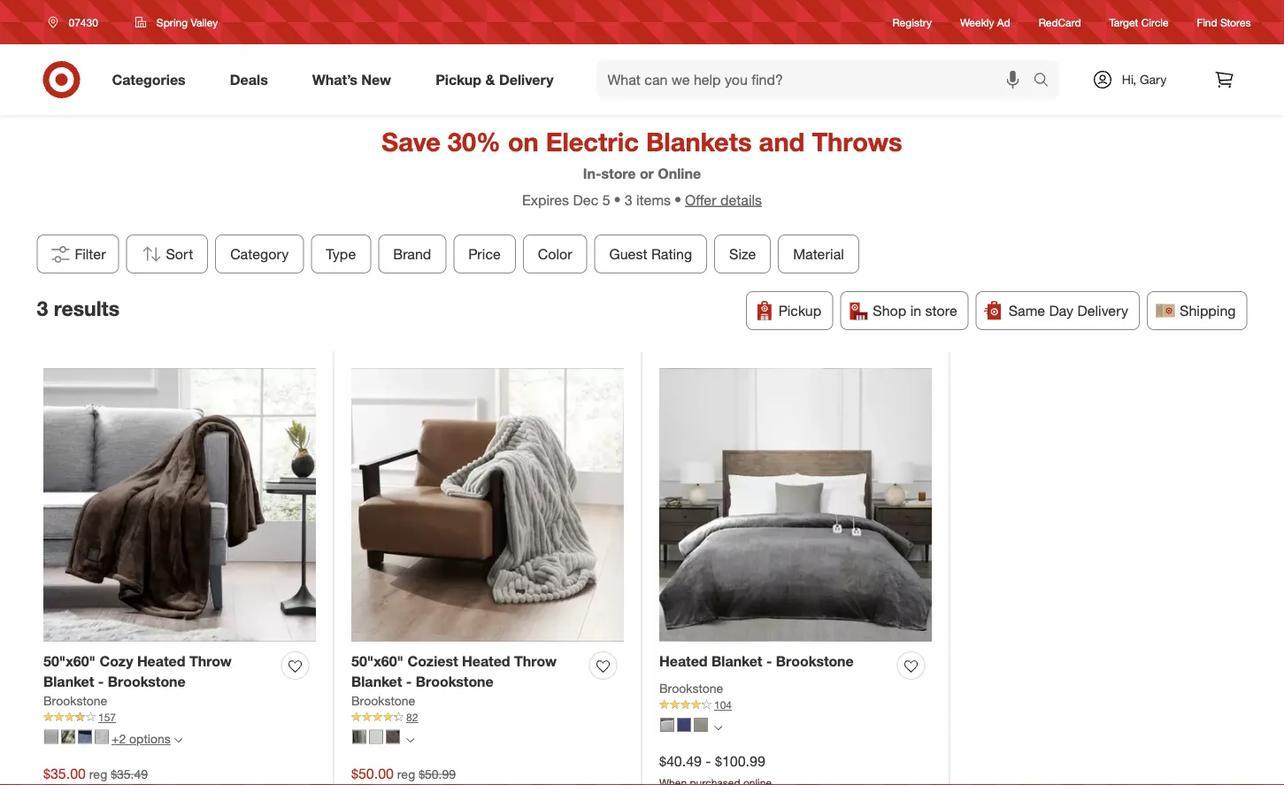 Task type: locate. For each thing, give the bounding box(es) containing it.
3 left results
[[37, 296, 48, 321]]

price button
[[454, 235, 516, 274]]

0 horizontal spatial brookstone link
[[43, 692, 107, 710]]

0 vertical spatial 3
[[625, 191, 632, 208]]

throw up 82 link
[[514, 653, 557, 670]]

pickup
[[436, 71, 482, 88], [779, 302, 822, 319]]

0 horizontal spatial 50"x60"
[[43, 653, 96, 670]]

throw up 157 link
[[189, 653, 232, 670]]

type
[[326, 245, 356, 263]]

- down coziest
[[406, 673, 412, 690]]

1 horizontal spatial pickup
[[779, 302, 822, 319]]

1 horizontal spatial store
[[925, 302, 957, 319]]

offer details
[[685, 191, 762, 208]]

1 reg from the left
[[89, 766, 107, 782]]

1 horizontal spatial delivery
[[1078, 302, 1129, 319]]

heated up navy icon
[[659, 653, 708, 670]]

brookstone inside heated blanket - brookstone link
[[776, 653, 854, 670]]

0 vertical spatial all colors image
[[714, 724, 722, 732]]

157 link
[[43, 710, 316, 725]]

store left or
[[601, 165, 636, 182]]

category
[[230, 245, 289, 263]]

all colors element
[[714, 722, 722, 732], [406, 734, 414, 744]]

1 vertical spatial all colors image
[[406, 736, 414, 744]]

brookstone down coziest
[[416, 673, 494, 690]]

brand
[[393, 245, 431, 263]]

heated right the "cozy"
[[137, 653, 185, 670]]

shop in store button
[[840, 291, 969, 330]]

0 horizontal spatial 3
[[37, 296, 48, 321]]

expires dec 5
[[522, 191, 610, 208]]

- up 104 link
[[766, 653, 772, 670]]

2 50"x60" from the left
[[351, 653, 404, 670]]

all colors element right brown vertical lines image
[[406, 734, 414, 744]]

82
[[406, 711, 418, 724]]

07430 button
[[37, 6, 117, 38]]

blanket inside 50"x60" coziest heated throw blanket - brookstone
[[351, 673, 402, 690]]

guest
[[610, 245, 647, 263]]

0 horizontal spatial all colors image
[[406, 736, 414, 744]]

2 throw from the left
[[514, 653, 557, 670]]

all colors + 2 more colors image
[[174, 736, 182, 744]]

50"x60" for 50"x60" cozy heated throw blanket - brookstone
[[43, 653, 96, 670]]

throw for 50"x60" cozy heated throw blanket - brookstone
[[189, 653, 232, 670]]

pickup & delivery
[[436, 71, 554, 88]]

0 vertical spatial all colors element
[[714, 722, 722, 732]]

heated blanket - brookstone
[[659, 653, 854, 670]]

shop
[[873, 302, 907, 319]]

0 vertical spatial delivery
[[499, 71, 554, 88]]

blanket inside 50"x60" cozy heated throw blanket - brookstone
[[43, 673, 94, 690]]

or
[[640, 165, 654, 182]]

brookstone link up 157
[[43, 692, 107, 710]]

color
[[538, 245, 572, 263]]

blanket up gray marble icon
[[351, 673, 402, 690]]

1 horizontal spatial reg
[[397, 766, 415, 782]]

heated right coziest
[[462, 653, 510, 670]]

brookstone up 104 link
[[776, 653, 854, 670]]

1 horizontal spatial throw
[[514, 653, 557, 670]]

1 heated from the left
[[137, 653, 185, 670]]

pickup & delivery link
[[421, 60, 576, 99]]

all colors image right taupe image
[[714, 724, 722, 732]]

0 horizontal spatial all colors element
[[406, 734, 414, 744]]

0 horizontal spatial blanket
[[43, 673, 94, 690]]

heated
[[137, 653, 185, 670], [462, 653, 510, 670], [659, 653, 708, 670]]

filter
[[75, 245, 106, 263]]

heated for coziest
[[462, 653, 510, 670]]

- down the "cozy"
[[98, 673, 104, 690]]

weekly ad
[[960, 15, 1011, 29]]

50"x60" left the "cozy"
[[43, 653, 96, 670]]

all colors image for $50.00
[[406, 736, 414, 744]]

50"x60" cozy heated throw blanket - brookstone image
[[43, 369, 316, 641], [43, 369, 316, 641]]

brookstone
[[776, 653, 854, 670], [108, 673, 186, 690], [416, 673, 494, 690], [659, 681, 723, 696], [43, 693, 107, 708], [351, 693, 415, 708]]

registry link
[[893, 15, 932, 30]]

brookstone down the "cozy"
[[108, 673, 186, 690]]

all colors element for $40.49 - $100.99
[[714, 722, 722, 732]]

all colors element for $50.00
[[406, 734, 414, 744]]

0 horizontal spatial heated
[[137, 653, 185, 670]]

50"x60" left coziest
[[351, 653, 404, 670]]

delivery right & at top
[[499, 71, 554, 88]]

all colors image right brown vertical lines image
[[406, 736, 414, 744]]

1 50"x60" from the left
[[43, 653, 96, 670]]

pickup left & at top
[[436, 71, 482, 88]]

what's
[[312, 71, 358, 88]]

delivery inside button
[[1078, 302, 1129, 319]]

heated blanket - brookstone image
[[659, 369, 932, 641], [659, 369, 932, 641]]

50"x60" inside 50"x60" cozy heated throw blanket - brookstone
[[43, 653, 96, 670]]

heated inside 50"x60" cozy heated throw blanket - brookstone
[[137, 653, 185, 670]]

$50.99
[[419, 766, 456, 782]]

1 vertical spatial delivery
[[1078, 302, 1129, 319]]

50"x60" for 50"x60" coziest heated throw blanket - brookstone
[[351, 653, 404, 670]]

0 horizontal spatial store
[[601, 165, 636, 182]]

2 horizontal spatial heated
[[659, 653, 708, 670]]

3 items
[[625, 191, 671, 208]]

all colors image
[[714, 724, 722, 732], [406, 736, 414, 744]]

brookstone up 82
[[351, 693, 415, 708]]

1 horizontal spatial 50"x60"
[[351, 653, 404, 670]]

brookstone link for heated blanket - brookstone
[[659, 680, 723, 698]]

in-
[[583, 165, 601, 182]]

what's new link
[[297, 60, 413, 99]]

throw inside 50"x60" cozy heated throw blanket - brookstone
[[189, 653, 232, 670]]

blanket up 104
[[712, 653, 762, 670]]

$50.00 reg $50.99
[[351, 765, 456, 782]]

1 vertical spatial all colors element
[[406, 734, 414, 744]]

pickup button
[[746, 291, 833, 330]]

guest rating
[[610, 245, 692, 263]]

50"x60" cozy heated throw blanket - brookstone link
[[43, 652, 274, 692]]

50"x60" cozy heated throw blanket - brookstone
[[43, 653, 232, 690]]

$35.49
[[111, 766, 148, 782]]

registry
[[893, 15, 932, 29]]

50"x60" inside 50"x60" coziest heated throw blanket - brookstone
[[351, 653, 404, 670]]

store
[[601, 165, 636, 182], [925, 302, 957, 319]]

0 horizontal spatial pickup
[[436, 71, 482, 88]]

cozy
[[100, 653, 133, 670]]

results
[[54, 296, 120, 321]]

gray vertical lines image
[[352, 730, 366, 744]]

all colors image for $40.49 - $100.99
[[714, 724, 722, 732]]

3 right 5
[[625, 191, 632, 208]]

throws
[[812, 126, 903, 157]]

0 vertical spatial pickup
[[436, 71, 482, 88]]

category button
[[215, 235, 304, 274]]

heated inside 50"x60" coziest heated throw blanket - brookstone
[[462, 653, 510, 670]]

search
[[1025, 73, 1068, 90]]

0 horizontal spatial throw
[[189, 653, 232, 670]]

weekly ad link
[[960, 15, 1011, 30]]

1 horizontal spatial blanket
[[351, 673, 402, 690]]

circle
[[1142, 15, 1169, 29]]

offer
[[685, 191, 717, 208]]

store inside button
[[925, 302, 957, 319]]

brookstone link up 104
[[659, 680, 723, 698]]

brookstone link up 82
[[351, 692, 415, 710]]

3 results
[[37, 296, 120, 321]]

pickup down material button at the right top
[[779, 302, 822, 319]]

30%
[[448, 126, 501, 157]]

- right $40.49
[[706, 753, 711, 770]]

0 horizontal spatial reg
[[89, 766, 107, 782]]

store right in
[[925, 302, 957, 319]]

shipping
[[1180, 302, 1236, 319]]

coziest
[[408, 653, 458, 670]]

1 throw from the left
[[189, 653, 232, 670]]

0 vertical spatial store
[[601, 165, 636, 182]]

pickup inside pickup button
[[779, 302, 822, 319]]

size button
[[714, 235, 771, 274]]

50"x60"
[[43, 653, 96, 670], [351, 653, 404, 670]]

all colors + 2 more colors element
[[174, 734, 182, 744]]

2 horizontal spatial brookstone link
[[659, 680, 723, 698]]

1 horizontal spatial heated
[[462, 653, 510, 670]]

1 horizontal spatial all colors image
[[714, 724, 722, 732]]

reg left $35.49
[[89, 766, 107, 782]]

reg inside $35.00 reg $35.49
[[89, 766, 107, 782]]

104
[[714, 698, 732, 712]]

heated blanket - brookstone link
[[659, 652, 854, 672]]

all colors element right taupe image
[[714, 722, 722, 732]]

day
[[1049, 302, 1074, 319]]

pickup for pickup
[[779, 302, 822, 319]]

+2 options
[[112, 731, 171, 747]]

find stores
[[1197, 15, 1251, 29]]

0 horizontal spatial delivery
[[499, 71, 554, 88]]

1 vertical spatial 3
[[37, 296, 48, 321]]

save 30% on electric blankets and throws in-store or online
[[382, 126, 903, 182]]

&
[[485, 71, 495, 88]]

blanket up green plaid image
[[43, 673, 94, 690]]

save
[[382, 126, 441, 157]]

reg left $50.99
[[397, 766, 415, 782]]

50"x60" coziest heated throw blanket - brookstone image
[[351, 369, 624, 641], [351, 369, 624, 641]]

1 horizontal spatial brookstone link
[[351, 692, 415, 710]]

type button
[[311, 235, 371, 274]]

1 vertical spatial store
[[925, 302, 957, 319]]

reg for $35.00
[[89, 766, 107, 782]]

pickup inside 'pickup & delivery' link
[[436, 71, 482, 88]]

brookstone inside 50"x60" coziest heated throw blanket - brookstone
[[416, 673, 494, 690]]

+2
[[112, 731, 126, 747]]

delivery for same day delivery
[[1078, 302, 1129, 319]]

brookstone link
[[659, 680, 723, 698], [43, 692, 107, 710], [351, 692, 415, 710]]

brookstone up 157
[[43, 693, 107, 708]]

reg inside $50.00 reg $50.99
[[397, 766, 415, 782]]

1 horizontal spatial 3
[[625, 191, 632, 208]]

1 horizontal spatial all colors element
[[714, 722, 722, 732]]

material
[[793, 245, 844, 263]]

2 reg from the left
[[397, 766, 415, 782]]

hi, gary
[[1122, 72, 1167, 87]]

spring valley
[[157, 15, 218, 29]]

gray image
[[660, 718, 674, 732]]

throw inside 50"x60" coziest heated throw blanket - brookstone
[[514, 653, 557, 670]]

options
[[129, 731, 171, 747]]

2 heated from the left
[[462, 653, 510, 670]]

delivery right day
[[1078, 302, 1129, 319]]

1 vertical spatial pickup
[[779, 302, 822, 319]]



Task type: describe. For each thing, give the bounding box(es) containing it.
reg for $50.00
[[397, 766, 415, 782]]

oatmeal plaid image
[[95, 730, 109, 744]]

$35.00
[[43, 765, 86, 782]]

green plaid image
[[61, 730, 75, 744]]

categories
[[112, 71, 186, 88]]

blanket for 50"x60" coziest heated throw blanket - brookstone
[[351, 673, 402, 690]]

and
[[759, 126, 805, 157]]

What can we help you find? suggestions appear below search field
[[597, 60, 1038, 99]]

sort button
[[126, 235, 208, 274]]

heated for cozy
[[137, 653, 185, 670]]

navy buffalo plaid image
[[78, 730, 92, 744]]

dec
[[573, 191, 599, 208]]

expires
[[522, 191, 569, 208]]

in
[[910, 302, 921, 319]]

- inside 50"x60" cozy heated throw blanket - brookstone
[[98, 673, 104, 690]]

valley
[[191, 15, 218, 29]]

categories link
[[97, 60, 208, 99]]

delivery for pickup & delivery
[[499, 71, 554, 88]]

items
[[636, 191, 671, 208]]

deals
[[230, 71, 268, 88]]

5
[[603, 191, 610, 208]]

spring valley button
[[124, 6, 229, 38]]

50"x60" coziest heated throw blanket - brookstone
[[351, 653, 557, 690]]

shipping button
[[1147, 291, 1248, 330]]

weekly
[[960, 15, 994, 29]]

+2 options button
[[36, 725, 190, 753]]

offer details button
[[671, 190, 762, 210]]

price
[[469, 245, 501, 263]]

redcard link
[[1039, 15, 1081, 30]]

size
[[730, 245, 756, 263]]

spring
[[157, 15, 188, 29]]

find stores link
[[1197, 15, 1251, 30]]

deep brown image
[[44, 730, 58, 744]]

brookstone inside 50"x60" cozy heated throw blanket - brookstone
[[108, 673, 186, 690]]

stores
[[1221, 15, 1251, 29]]

gary
[[1140, 72, 1167, 87]]

find
[[1197, 15, 1218, 29]]

- inside 50"x60" coziest heated throw blanket - brookstone
[[406, 673, 412, 690]]

$50.00
[[351, 765, 394, 782]]

electric
[[546, 126, 639, 157]]

brown vertical lines image
[[386, 730, 400, 744]]

target
[[1110, 15, 1139, 29]]

brookstone up 104
[[659, 681, 723, 696]]

brookstone link for 50"x60" coziest heated throw blanket - brookstone
[[351, 692, 415, 710]]

$35.00 reg $35.49
[[43, 765, 148, 782]]

3 heated from the left
[[659, 653, 708, 670]]

50"x60" coziest heated throw blanket - brookstone link
[[351, 652, 582, 692]]

new
[[361, 71, 391, 88]]

brand button
[[378, 235, 446, 274]]

search button
[[1025, 60, 1068, 103]]

target circle
[[1110, 15, 1169, 29]]

details
[[721, 191, 762, 208]]

blanket for 50"x60" cozy heated throw blanket - brookstone
[[43, 673, 94, 690]]

104 link
[[659, 698, 932, 713]]

navy image
[[677, 718, 691, 732]]

3 for 3 results
[[37, 296, 48, 321]]

pickup for pickup & delivery
[[436, 71, 482, 88]]

hi,
[[1122, 72, 1137, 87]]

store inside save 30% on electric blankets and throws in-store or online
[[601, 165, 636, 182]]

on
[[508, 126, 539, 157]]

gray marble image
[[369, 730, 383, 744]]

what's new
[[312, 71, 391, 88]]

online
[[658, 165, 701, 182]]

157
[[98, 711, 116, 724]]

material button
[[778, 235, 859, 274]]

$100.99
[[715, 753, 765, 770]]

redcard
[[1039, 15, 1081, 29]]

brookstone link for 50"x60" cozy heated throw blanket - brookstone
[[43, 692, 107, 710]]

same
[[1009, 302, 1045, 319]]

color button
[[523, 235, 587, 274]]

$40.49
[[659, 753, 702, 770]]

$40.49 - $100.99
[[659, 753, 765, 770]]

82 link
[[351, 710, 624, 725]]

2 horizontal spatial blanket
[[712, 653, 762, 670]]

blankets
[[646, 126, 752, 157]]

same day delivery button
[[976, 291, 1140, 330]]

rating
[[651, 245, 692, 263]]

ad
[[997, 15, 1011, 29]]

taupe image
[[694, 718, 708, 732]]

3 for 3 items
[[625, 191, 632, 208]]

guest rating button
[[595, 235, 707, 274]]

throw for 50"x60" coziest heated throw blanket - brookstone
[[514, 653, 557, 670]]



Task type: vqa. For each thing, say whether or not it's contained in the screenshot.
the topmost the hollywood
no



